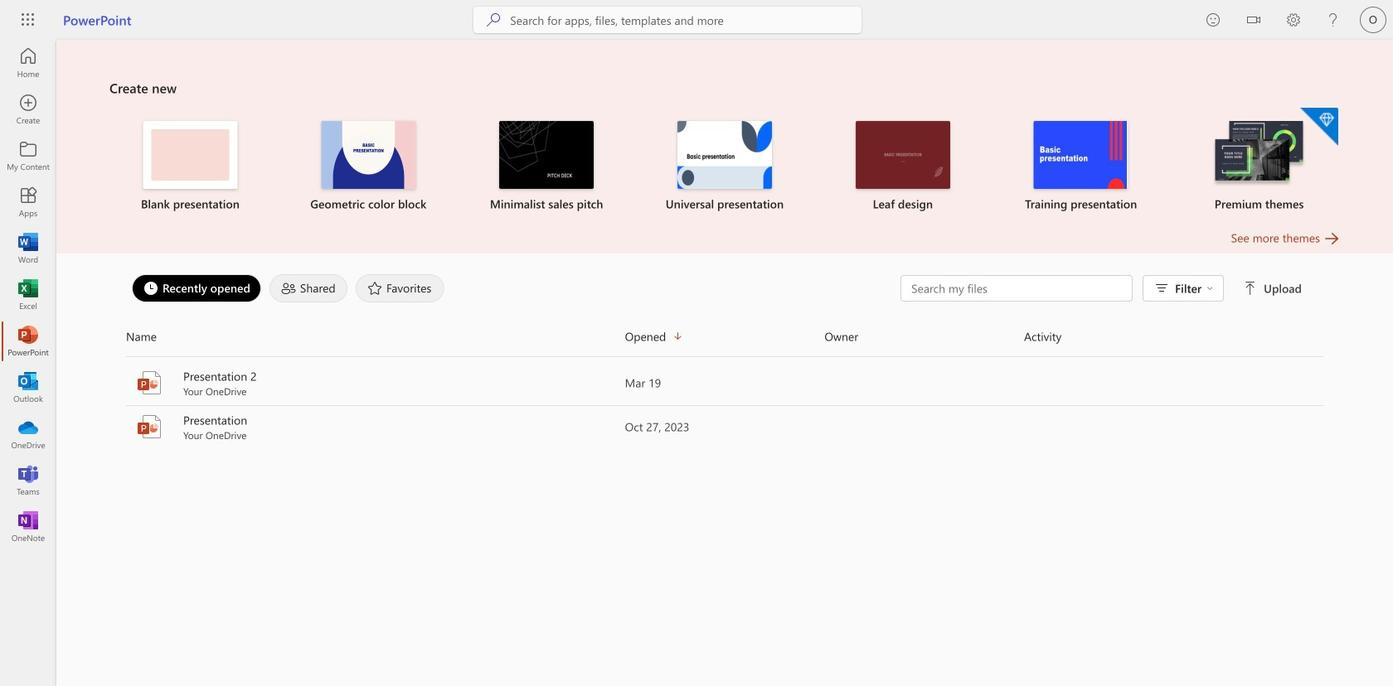 Task type: vqa. For each thing, say whether or not it's contained in the screenshot.
Apps icon
yes



Task type: describe. For each thing, give the bounding box(es) containing it.
training presentation element
[[1002, 121, 1160, 212]]

my content image
[[20, 148, 36, 164]]

2 tab from the left
[[265, 275, 352, 303]]

word image
[[20, 241, 36, 257]]

minimalist sales pitch image
[[499, 121, 594, 189]]

home image
[[20, 55, 36, 71]]

create image
[[20, 101, 36, 118]]

geometric color block element
[[289, 121, 448, 212]]

premium themes element
[[1180, 108, 1339, 212]]

powerpoint image
[[136, 414, 163, 440]]

universal presentation element
[[646, 121, 804, 212]]

shared element
[[269, 275, 347, 303]]

onenote image
[[20, 519, 36, 536]]

premium templates diamond image
[[1301, 108, 1339, 146]]

premium themes image
[[1212, 121, 1307, 188]]

favorites element
[[356, 275, 444, 303]]

universal presentation image
[[678, 121, 772, 189]]

name presentation 2 cell
[[126, 368, 625, 398]]

geometric color block image
[[321, 121, 416, 189]]

Search my files text field
[[910, 280, 1124, 297]]



Task type: locate. For each thing, give the bounding box(es) containing it.
excel image
[[20, 287, 36, 304]]

outlook image
[[20, 380, 36, 396]]

list
[[109, 106, 1340, 229]]

1 tab from the left
[[128, 275, 265, 303]]

leaf design image
[[856, 121, 950, 189]]

1 horizontal spatial powerpoint image
[[136, 370, 163, 396]]

tab
[[128, 275, 265, 303], [265, 275, 352, 303], [352, 275, 448, 303]]

blank presentation element
[[111, 121, 269, 212]]

0 vertical spatial powerpoint image
[[20, 333, 36, 350]]

None search field
[[474, 7, 862, 33]]

Search box. Suggestions appear as you type. search field
[[510, 7, 862, 33]]

navigation
[[0, 40, 56, 551]]

3 tab from the left
[[352, 275, 448, 303]]

name presentation cell
[[126, 412, 625, 442]]

activity, column 4 of 4 column header
[[1024, 323, 1324, 350]]

powerpoint image inside name presentation 2 cell
[[136, 370, 163, 396]]

powerpoint image up powerpoint image
[[136, 370, 163, 396]]

displaying 2 out of 11 files. status
[[901, 275, 1305, 302]]

teams image
[[20, 473, 36, 489]]

powerpoint image up outlook icon on the left bottom
[[20, 333, 36, 350]]

banner
[[0, 0, 1393, 43]]

1 vertical spatial powerpoint image
[[136, 370, 163, 396]]

main content
[[56, 40, 1393, 450]]

recently opened element
[[132, 275, 261, 303]]

apps image
[[20, 194, 36, 211]]

powerpoint image
[[20, 333, 36, 350], [136, 370, 163, 396]]

training presentation image
[[1034, 121, 1129, 189]]

application
[[0, 40, 1393, 687]]

onedrive image
[[20, 426, 36, 443]]

minimalist sales pitch element
[[468, 121, 626, 212]]

tab list
[[128, 270, 901, 307]]

leaf design element
[[824, 121, 982, 212]]

0 horizontal spatial powerpoint image
[[20, 333, 36, 350]]

row
[[126, 323, 1324, 357]]



